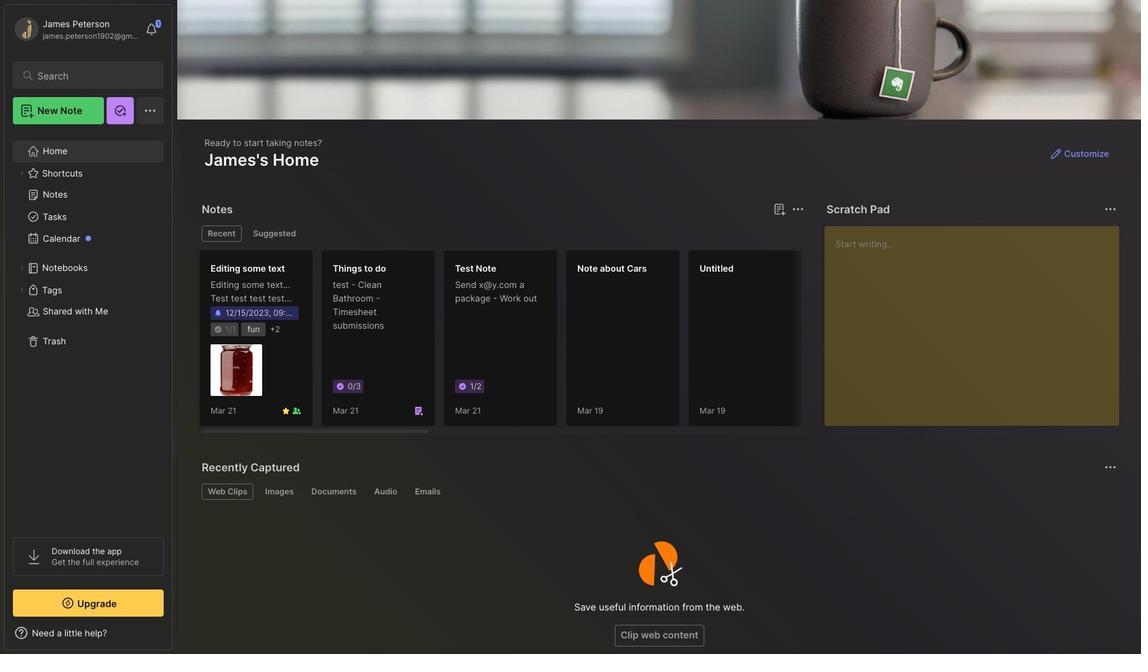 Task type: describe. For each thing, give the bounding box(es) containing it.
Account field
[[13, 16, 139, 43]]

Start writing… text field
[[836, 226, 1119, 415]]

expand notebooks image
[[18, 264, 26, 273]]

main element
[[0, 0, 177, 654]]

none search field inside main element
[[37, 67, 152, 84]]

tree inside main element
[[5, 133, 172, 525]]



Task type: vqa. For each thing, say whether or not it's contained in the screenshot.
ACCOUNT field
yes



Task type: locate. For each thing, give the bounding box(es) containing it.
1 vertical spatial tab list
[[202, 484, 1115, 500]]

None search field
[[37, 67, 152, 84]]

click to collapse image
[[172, 629, 182, 646]]

1 horizontal spatial more actions image
[[1103, 201, 1119, 217]]

0 vertical spatial tab list
[[202, 226, 803, 242]]

more actions image
[[790, 201, 807, 217], [1103, 201, 1119, 217]]

tree
[[5, 133, 172, 525]]

More actions field
[[789, 200, 808, 219], [1102, 200, 1121, 219], [1102, 458, 1121, 477]]

0 horizontal spatial more actions image
[[790, 201, 807, 217]]

row group
[[199, 250, 1142, 435]]

2 tab list from the top
[[202, 484, 1115, 500]]

more actions image
[[1103, 459, 1119, 476]]

2 more actions image from the left
[[1103, 201, 1119, 217]]

1 tab list from the top
[[202, 226, 803, 242]]

Search text field
[[37, 69, 152, 82]]

expand tags image
[[18, 286, 26, 294]]

thumbnail image
[[211, 345, 262, 396]]

tab
[[202, 226, 242, 242], [247, 226, 302, 242], [202, 484, 254, 500], [259, 484, 300, 500], [305, 484, 363, 500], [368, 484, 404, 500], [409, 484, 447, 500]]

WHAT'S NEW field
[[5, 623, 172, 644]]

1 more actions image from the left
[[790, 201, 807, 217]]

tab list
[[202, 226, 803, 242], [202, 484, 1115, 500]]



